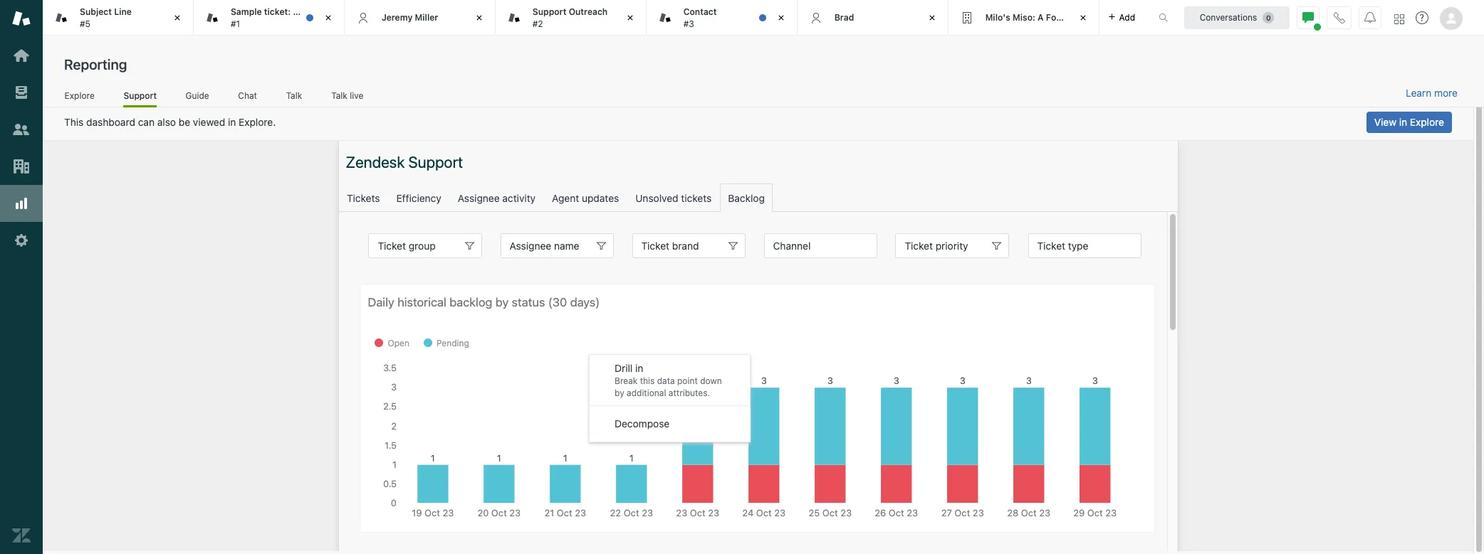 Task type: locate. For each thing, give the bounding box(es) containing it.
support for support
[[123, 90, 157, 101]]

tab containing subject line
[[43, 0, 194, 36]]

viewed
[[193, 116, 225, 128]]

learn more link
[[1406, 87, 1458, 100]]

1 vertical spatial support
[[123, 90, 157, 101]]

close image inside jeremy miller tab
[[472, 11, 486, 25]]

the
[[316, 6, 330, 17]]

milo's miso: a foodlez subsidiary tab
[[948, 0, 1126, 36]]

1 horizontal spatial close image
[[623, 11, 637, 25]]

close image right miller
[[472, 11, 486, 25]]

talk inside talk live link
[[331, 90, 347, 101]]

talk live
[[331, 90, 363, 101]]

0 horizontal spatial support
[[123, 90, 157, 101]]

2 close image from the left
[[623, 11, 637, 25]]

add button
[[1099, 0, 1144, 35]]

in
[[228, 116, 236, 128], [1399, 116, 1407, 128]]

support for support outreach #2
[[533, 6, 566, 17]]

ticket
[[332, 6, 356, 17]]

ticket:
[[264, 6, 291, 17]]

views image
[[12, 83, 31, 102]]

#2
[[533, 18, 543, 29]]

chat link
[[238, 90, 257, 105]]

add
[[1119, 12, 1135, 22]]

conversations button
[[1184, 6, 1290, 29]]

miso:
[[1013, 12, 1035, 23]]

view in explore button
[[1367, 112, 1452, 133]]

4 tab from the left
[[646, 0, 797, 36]]

0 horizontal spatial close image
[[170, 11, 184, 25]]

1 close image from the left
[[321, 11, 335, 25]]

4 close image from the left
[[1076, 11, 1090, 25]]

close image for outreach
[[623, 11, 637, 25]]

1 tab from the left
[[43, 0, 194, 36]]

subsidiary
[[1081, 12, 1126, 23]]

1 horizontal spatial in
[[1399, 116, 1407, 128]]

1 close image from the left
[[170, 11, 184, 25]]

support up #2
[[533, 6, 566, 17]]

brad tab
[[797, 0, 948, 36]]

close image for milo's miso: a foodlez subsidiary
[[1076, 11, 1090, 25]]

explore up this
[[65, 90, 95, 101]]

brad
[[834, 12, 854, 23]]

3 tab from the left
[[496, 0, 646, 36]]

0 vertical spatial explore
[[65, 90, 95, 101]]

2 horizontal spatial close image
[[774, 11, 788, 25]]

sample
[[231, 6, 262, 17]]

talk
[[286, 90, 302, 101], [331, 90, 347, 101]]

sample ticket: meet the ticket #1
[[231, 6, 356, 29]]

in right viewed
[[228, 116, 236, 128]]

support
[[533, 6, 566, 17], [123, 90, 157, 101]]

zendesk image
[[12, 527, 31, 546]]

2 in from the left
[[1399, 116, 1407, 128]]

reporting image
[[12, 194, 31, 213]]

explore.
[[239, 116, 276, 128]]

talk inside talk link
[[286, 90, 302, 101]]

subject
[[80, 6, 112, 17]]

close image right meet
[[321, 11, 335, 25]]

button displays agent's chat status as online. image
[[1303, 12, 1314, 23]]

tab
[[43, 0, 194, 36], [194, 0, 356, 36], [496, 0, 646, 36], [646, 0, 797, 36]]

support up can
[[123, 90, 157, 101]]

explore down learn more "link"
[[1410, 116, 1444, 128]]

2 tab from the left
[[194, 0, 356, 36]]

2 close image from the left
[[472, 11, 486, 25]]

tab containing contact
[[646, 0, 797, 36]]

admin image
[[12, 231, 31, 250]]

live
[[350, 90, 363, 101]]

be
[[179, 116, 190, 128]]

close image left brad
[[774, 11, 788, 25]]

meet
[[293, 6, 314, 17]]

1 horizontal spatial talk
[[331, 90, 347, 101]]

close image
[[170, 11, 184, 25], [623, 11, 637, 25], [774, 11, 788, 25]]

get started image
[[12, 46, 31, 65]]

foodlez
[[1046, 12, 1079, 23]]

notifications image
[[1364, 12, 1376, 23]]

0 horizontal spatial talk
[[286, 90, 302, 101]]

this
[[64, 116, 84, 128]]

3 close image from the left
[[925, 11, 939, 25]]

learn more
[[1406, 87, 1458, 99]]

0 horizontal spatial explore
[[65, 90, 95, 101]]

miller
[[415, 12, 438, 23]]

1 horizontal spatial support
[[533, 6, 566, 17]]

close image right outreach
[[623, 11, 637, 25]]

in right view
[[1399, 116, 1407, 128]]

talk right chat
[[286, 90, 302, 101]]

close image inside milo's miso: a foodlez subsidiary tab
[[1076, 11, 1090, 25]]

1 vertical spatial explore
[[1410, 116, 1444, 128]]

2 talk from the left
[[331, 90, 347, 101]]

close image right line
[[170, 11, 184, 25]]

close image inside brad tab
[[925, 11, 939, 25]]

close image left add dropdown button
[[1076, 11, 1090, 25]]

close image left milo's
[[925, 11, 939, 25]]

explore
[[65, 90, 95, 101], [1410, 116, 1444, 128]]

a
[[1038, 12, 1044, 23]]

jeremy
[[382, 12, 413, 23]]

support inside support outreach #2
[[533, 6, 566, 17]]

1 horizontal spatial explore
[[1410, 116, 1444, 128]]

1 talk from the left
[[286, 90, 302, 101]]

close image for brad
[[925, 11, 939, 25]]

outreach
[[569, 6, 608, 17]]

tab containing support outreach
[[496, 0, 646, 36]]

talk live link
[[331, 90, 364, 105]]

close image inside tab
[[321, 11, 335, 25]]

view
[[1374, 116, 1397, 128]]

0 vertical spatial support
[[533, 6, 566, 17]]

talk for talk live
[[331, 90, 347, 101]]

line
[[114, 6, 132, 17]]

close image
[[321, 11, 335, 25], [472, 11, 486, 25], [925, 11, 939, 25], [1076, 11, 1090, 25]]

zendesk support image
[[12, 9, 31, 28]]

talk left live
[[331, 90, 347, 101]]

0 horizontal spatial in
[[228, 116, 236, 128]]



Task type: vqa. For each thing, say whether or not it's contained in the screenshot.
Talk live's TALK
yes



Task type: describe. For each thing, give the bounding box(es) containing it.
explore link
[[64, 90, 95, 105]]

chat
[[238, 90, 257, 101]]

#5
[[80, 18, 90, 29]]

tab containing sample ticket: meet the ticket
[[194, 0, 356, 36]]

guide link
[[185, 90, 209, 105]]

close image for jeremy miller
[[472, 11, 486, 25]]

more
[[1434, 87, 1458, 99]]

explore inside button
[[1410, 116, 1444, 128]]

talk link
[[286, 90, 302, 105]]

reporting
[[64, 56, 127, 73]]

organizations image
[[12, 157, 31, 176]]

also
[[157, 116, 176, 128]]

get help image
[[1416, 11, 1429, 24]]

this dashboard can also be viewed in explore.
[[64, 116, 276, 128]]

3 close image from the left
[[774, 11, 788, 25]]

support outreach #2
[[533, 6, 608, 29]]

support link
[[123, 90, 157, 108]]

main element
[[0, 0, 43, 555]]

contact
[[683, 6, 717, 17]]

1 in from the left
[[228, 116, 236, 128]]

#3
[[683, 18, 694, 29]]

customers image
[[12, 120, 31, 139]]

jeremy miller tab
[[345, 0, 496, 36]]

contact #3
[[683, 6, 717, 29]]

conversations
[[1200, 12, 1257, 22]]

guide
[[185, 90, 209, 101]]

dashboard
[[86, 116, 135, 128]]

zendesk products image
[[1394, 14, 1404, 24]]

talk for talk
[[286, 90, 302, 101]]

can
[[138, 116, 155, 128]]

subject line #5
[[80, 6, 132, 29]]

milo's miso: a foodlez subsidiary
[[985, 12, 1126, 23]]

milo's
[[985, 12, 1010, 23]]

view in explore
[[1374, 116, 1444, 128]]

learn
[[1406, 87, 1432, 99]]

jeremy miller
[[382, 12, 438, 23]]

tabs tab list
[[43, 0, 1144, 36]]

close image for line
[[170, 11, 184, 25]]

in inside view in explore button
[[1399, 116, 1407, 128]]

#1
[[231, 18, 240, 29]]



